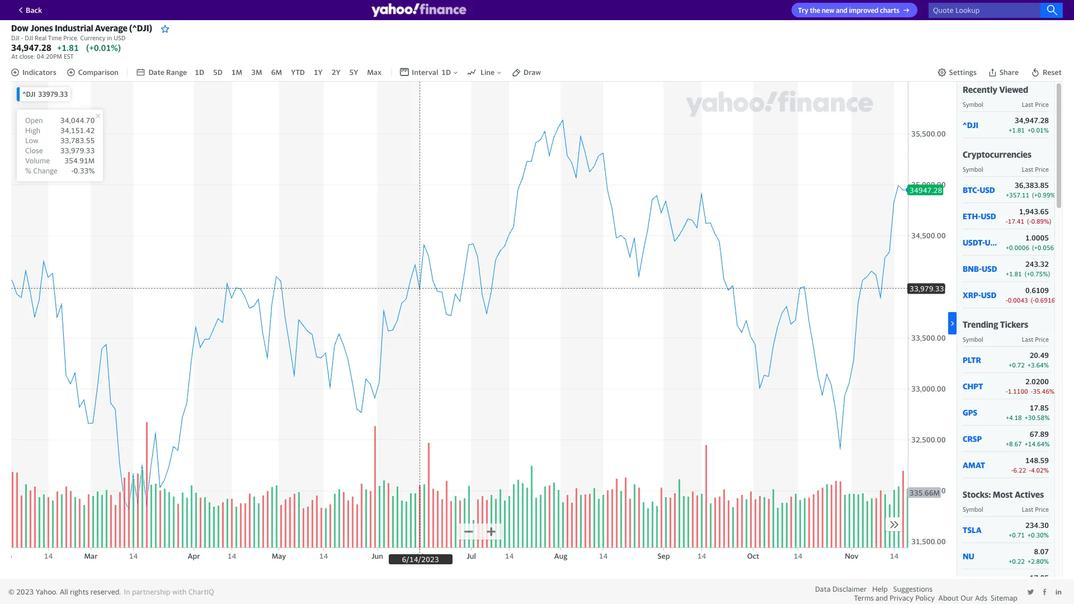 Task type: locate. For each thing, give the bounding box(es) containing it.
2023
[[16, 588, 34, 597]]

^dji down recently
[[963, 120, 979, 130]]

last up 20.49
[[1023, 336, 1034, 343]]

dji down the dow
[[11, 34, 20, 41]]

terms link
[[855, 594, 875, 603]]

2 vertical spatial +1.81
[[1007, 270, 1023, 278]]

btc-
[[963, 185, 980, 195]]

+1.81 inside 34,947.28 +1.81 +0.01%
[[1009, 127, 1026, 134]]

2.0200
[[1026, 377, 1050, 386]]

0 horizontal spatial ^dji
[[22, 90, 35, 99]]

pltr link
[[963, 355, 1001, 365]]

(- inside 1,943.65 -17.41 (-0.89%)
[[1028, 218, 1032, 225]]

help link
[[873, 585, 888, 594]]

symbol
[[963, 101, 984, 108], [963, 166, 984, 173], [963, 336, 984, 343], [963, 506, 984, 513]]

2 1d from the left
[[442, 68, 451, 77]]

1 horizontal spatial ^dji
[[963, 120, 979, 130]]

1 vertical spatial (-
[[1032, 297, 1036, 304]]

trending tickers
[[963, 320, 1029, 330]]

share
[[1000, 68, 1019, 77]]

4 price from the top
[[1036, 506, 1050, 513]]

interval 1d
[[412, 68, 451, 77]]

1d left 5d
[[195, 68, 204, 77]]

+0.72
[[1009, 362, 1026, 369]]

last price up 34,947.28 +1.81 +0.01% at top
[[1023, 101, 1050, 108]]

+1.81 for 243.32 +1.81 (+0.75%)
[[1007, 270, 1023, 278]]

2 last price from the top
[[1023, 166, 1050, 173]]

33,979.33
[[60, 146, 95, 155]]

open
[[25, 116, 43, 125]]

0 horizontal spatial 1d
[[195, 68, 204, 77]]

1y button
[[313, 67, 324, 78]]

4 symbol from the top
[[963, 506, 984, 513]]

price up 20.49
[[1036, 336, 1050, 343]]

symbol down stocks:
[[963, 506, 984, 513]]

last down viewed
[[1023, 101, 1034, 108]]

nu
[[963, 552, 975, 561]]

- up stocks: most actives link
[[1012, 467, 1014, 474]]

eth-
[[963, 211, 981, 221]]

©
[[8, 588, 14, 597]]

last price down "actives" at the right bottom of the page
[[1023, 506, 1050, 513]]

2 last from the top
[[1023, 166, 1034, 173]]

^dji inside right column element
[[963, 120, 979, 130]]

2 symbol from the top
[[963, 166, 984, 173]]

last down "actives" at the right bottom of the page
[[1023, 506, 1034, 513]]

+1.81 left (+0.75%)
[[1007, 270, 1023, 278]]

btc-usd
[[963, 185, 996, 195]]

1d right "interval"
[[442, 68, 451, 77]]

usd left '+0.0006'
[[986, 238, 1001, 247]]

0 vertical spatial ^dji
[[22, 90, 35, 99]]

reset button
[[1031, 67, 1064, 78]]

usd down usdt-usd on the top
[[982, 264, 998, 274]]

usd right in on the left top
[[114, 34, 126, 41]]

usdt-usd
[[963, 238, 1001, 247]]

back button
[[11, 3, 47, 17]]

last for trending tickers
[[1023, 336, 1034, 343]]

1y
[[314, 68, 323, 77]]

date
[[149, 68, 164, 77]]

show more image
[[949, 319, 957, 328]]

0 vertical spatial 34,947.28
[[11, 43, 51, 53]]

range
[[166, 68, 187, 77]]

0 vertical spatial 17.85
[[1030, 404, 1050, 413]]

(+0.99%)
[[1033, 192, 1058, 199]]

high
[[25, 126, 40, 135]]

1 vertical spatial ^dji
[[963, 120, 979, 130]]

- right 'chpt' link
[[1007, 388, 1009, 395]]

at
[[11, 53, 18, 60]]

last price for trending tickers
[[1023, 336, 1050, 343]]

jones
[[30, 23, 53, 33]]

all
[[60, 588, 68, 597]]

0 vertical spatial (-
[[1028, 218, 1032, 225]]

2 17.85 from the top
[[1030, 574, 1050, 583]]

draw button
[[511, 67, 543, 78]]

price up '36,383.85'
[[1036, 166, 1050, 173]]

17.85 inside 17.85 +4.18 +30.58%
[[1030, 404, 1050, 413]]

draw
[[524, 68, 541, 77]]

usd
[[114, 34, 126, 41], [980, 185, 996, 195], [981, 211, 997, 221], [986, 238, 1001, 247], [982, 264, 998, 274], [982, 290, 997, 300]]

(- inside 0.6109 -0.0043 (-0.6916%)
[[1032, 297, 1036, 304]]

+0.22
[[1009, 558, 1026, 565]]

help
[[873, 585, 888, 594]]

1 dji from the left
[[11, 34, 20, 41]]

+3.64%
[[1028, 362, 1050, 369]]

usd for bnb-
[[982, 264, 998, 274]]

(- down 1,943.65
[[1028, 218, 1032, 225]]

34,947.28 inside 34,947.28 +1.81 +0.01%
[[1015, 116, 1050, 125]]

last up '36,383.85'
[[1023, 166, 1034, 173]]

crsp link
[[963, 434, 1001, 444]]

most
[[994, 490, 1014, 500]]

34,947.28 +1.81 +0.01%
[[1009, 116, 1050, 134]]

1 horizontal spatial and
[[876, 594, 889, 603]]

symbol down recently
[[963, 101, 984, 108]]

(+0.01%)
[[86, 43, 121, 53]]

3 last price from the top
[[1023, 336, 1050, 343]]

0 horizontal spatial 34,947.28
[[11, 43, 51, 53]]

recently viewed
[[963, 85, 1029, 95]]

17.41
[[1009, 218, 1025, 225]]

354.91m
[[65, 156, 95, 165]]

last price
[[1023, 101, 1050, 108], [1023, 166, 1050, 173], [1023, 336, 1050, 343], [1023, 506, 1050, 513]]

about our ads link
[[939, 594, 988, 603]]

^dji link
[[963, 120, 1001, 130]]

+0.71
[[1009, 532, 1026, 539]]

^dji 33979.33
[[22, 90, 68, 99]]

and right "new"
[[837, 6, 848, 15]]

last
[[1023, 101, 1034, 108], [1023, 166, 1034, 173], [1023, 336, 1034, 343], [1023, 506, 1034, 513]]

symbol up btc-
[[963, 166, 984, 173]]

^dji
[[22, 90, 35, 99], [963, 120, 979, 130]]

67.89 +8.67 +14.64%
[[1007, 430, 1050, 448]]

^dji down indicators button
[[22, 90, 35, 99]]

1 horizontal spatial 1d
[[442, 68, 451, 77]]

usd for xrp-
[[982, 290, 997, 300]]

+1.81 inside 243.32 +1.81 (+0.75%)
[[1007, 270, 1023, 278]]

+0.0006
[[1007, 244, 1030, 251]]

34,947.28 down real
[[11, 43, 51, 53]]

1 17.85 from the top
[[1030, 404, 1050, 413]]

20.49 +0.72 +3.64%
[[1009, 351, 1050, 369]]

- right eth-usd link
[[1007, 218, 1009, 225]]

+1.81 down dji - dji real time price. currency in usd
[[57, 43, 79, 53]]

(+0.0560%)
[[1033, 244, 1066, 251]]

last for recently viewed
[[1023, 101, 1034, 108]]

3 price from the top
[[1036, 336, 1050, 343]]

+1.81 for 34,947.28 +1.81
[[57, 43, 79, 53]]

0 vertical spatial and
[[837, 6, 848, 15]]

1 vertical spatial +1.81
[[1009, 127, 1026, 134]]

price up 234.30
[[1036, 506, 1050, 513]]

price for stocks: most actives
[[1036, 506, 1050, 513]]

33979.33
[[38, 90, 68, 99]]

+0.01%
[[1028, 127, 1050, 134]]

price up 34,947.28 +1.81 +0.01% at top
[[1036, 101, 1050, 108]]

symbol down "trending"
[[963, 336, 984, 343]]

ytd button
[[290, 67, 306, 78]]

0 horizontal spatial and
[[837, 6, 848, 15]]

dji left real
[[25, 34, 33, 41]]

17.85 for 17.85 +4.18 +30.58%
[[1030, 404, 1050, 413]]

1 1d from the left
[[195, 68, 204, 77]]

+357.11
[[1007, 192, 1030, 199]]

privacy
[[890, 594, 914, 603]]

1 last price from the top
[[1023, 101, 1050, 108]]

nav element
[[136, 67, 383, 78]]

1 price from the top
[[1036, 101, 1050, 108]]

1 vertical spatial and
[[876, 594, 889, 603]]

17.85 up the follow on facebook icon
[[1030, 574, 1050, 583]]

1 horizontal spatial 34,947.28
[[1015, 116, 1050, 125]]

follow on twitter image
[[1028, 589, 1035, 596]]

34,947.28 up +0.01%
[[1015, 116, 1050, 125]]

(- down the 0.6109 on the right top
[[1032, 297, 1036, 304]]

symbol for trending tickers
[[963, 336, 984, 343]]

148.59 -6.22 -4.02%
[[1012, 456, 1050, 474]]

and inside data disclaimer help suggestions terms and privacy policy about our ads sitemap
[[876, 594, 889, 603]]

4 last from the top
[[1023, 506, 1034, 513]]

usd up usdt-usd on the top
[[981, 211, 997, 221]]

17.85 up +30.58%
[[1030, 404, 1050, 413]]

- up tickers
[[1007, 297, 1009, 304]]

actives
[[1015, 490, 1045, 500]]

%
[[25, 166, 31, 175]]

dji - dji real time price. currency in usd
[[11, 34, 126, 41]]

last price up 20.49
[[1023, 336, 1050, 343]]

usdt-usd link
[[963, 238, 1001, 247]]

0 vertical spatial +1.81
[[57, 43, 79, 53]]

5y
[[350, 68, 358, 77]]

3m
[[251, 68, 262, 77]]

and right terms
[[876, 594, 889, 603]]

0 horizontal spatial dji
[[11, 34, 20, 41]]

+8.67
[[1007, 441, 1023, 448]]

gps link
[[963, 408, 1001, 417]]

usd up eth-usd link
[[980, 185, 996, 195]]

chpt link
[[963, 382, 1001, 391]]

0.6109 -0.0043 (-0.6916%)
[[1007, 286, 1063, 304]]

last price up '36,383.85'
[[1023, 166, 1050, 173]]

change
[[33, 166, 58, 175]]

1 symbol from the top
[[963, 101, 984, 108]]

data disclaimer link
[[816, 585, 867, 594]]

(- for xrp-usd
[[1032, 297, 1036, 304]]

bnb-usd
[[963, 264, 998, 274]]

viewed
[[1000, 85, 1029, 95]]

34,947.28
[[11, 43, 51, 53], [1015, 116, 1050, 125]]

3 symbol from the top
[[963, 336, 984, 343]]

last for stocks: most actives
[[1023, 506, 1034, 513]]

yahoo.
[[36, 588, 58, 597]]

close:
[[19, 53, 35, 60]]

0.89%)
[[1032, 218, 1052, 225]]

33,783.55
[[60, 136, 95, 145]]

3 last from the top
[[1023, 336, 1034, 343]]

4 last price from the top
[[1023, 506, 1050, 513]]

and inside button
[[837, 6, 848, 15]]

1 last from the top
[[1023, 101, 1034, 108]]

2 price from the top
[[1036, 166, 1050, 173]]

+1.81 left +0.01%
[[1009, 127, 1026, 134]]

try the new and improved charts
[[799, 6, 900, 15]]

follow on linkedin image
[[1056, 589, 1063, 596]]

about
[[939, 594, 960, 603]]

usd down bnb-usd link
[[982, 290, 997, 300]]

1 vertical spatial 34,947.28
[[1015, 116, 1050, 125]]

xrp-usd
[[963, 290, 997, 300]]

1 horizontal spatial dji
[[25, 34, 33, 41]]

1 vertical spatial 17.85
[[1030, 574, 1050, 583]]

comparison button
[[66, 68, 119, 77]]

usd for btc-
[[980, 185, 996, 195]]



Task type: vqa. For each thing, say whether or not it's contained in the screenshot.


Task type: describe. For each thing, give the bounding box(es) containing it.
reserved.
[[91, 588, 121, 597]]

max
[[367, 68, 382, 77]]

data
[[816, 585, 831, 594]]

8.07
[[1035, 548, 1050, 557]]

with
[[172, 588, 187, 597]]

tsla
[[963, 525, 982, 535]]

comparison
[[78, 68, 119, 77]]

usd for eth-
[[981, 211, 997, 221]]

34,044.70
[[60, 116, 95, 125]]

price for trending tickers
[[1036, 336, 1050, 343]]

1d inside button
[[195, 68, 204, 77]]

4.02%
[[1032, 467, 1050, 474]]

dow
[[11, 23, 29, 33]]

new
[[822, 6, 835, 15]]

last for cryptocurrencies
[[1023, 166, 1034, 173]]

symbol for recently viewed
[[963, 101, 984, 108]]

line
[[481, 68, 495, 77]]

36,383.85
[[1016, 181, 1050, 190]]

- down 2.0200
[[1032, 388, 1034, 395]]

search image
[[1047, 4, 1059, 16]]

xrp-
[[963, 290, 982, 300]]

(+0.01%) at close:  04:20pm est
[[11, 43, 121, 60]]

gps
[[963, 408, 978, 417]]

average
[[95, 23, 128, 33]]

improved
[[850, 6, 879, 15]]

rights
[[70, 588, 89, 597]]

symbol for stocks: most actives
[[963, 506, 984, 513]]

stocks: most actives
[[963, 490, 1045, 500]]

est
[[64, 53, 74, 60]]

recently viewed link
[[963, 85, 1029, 95]]

04:20pm
[[37, 53, 62, 60]]

35.46%
[[1034, 388, 1055, 395]]

bnb-usd link
[[963, 264, 1001, 274]]

1.1100
[[1009, 388, 1029, 395]]

terms
[[855, 594, 875, 603]]

- inside 0.6109 -0.0043 (-0.6916%)
[[1007, 297, 1009, 304]]

usd for usdt-
[[986, 238, 1001, 247]]

stocks: most actives link
[[963, 490, 1045, 500]]

last price for cryptocurrencies
[[1023, 166, 1050, 173]]

pltr
[[963, 355, 982, 365]]

real
[[35, 34, 47, 41]]

time
[[48, 34, 62, 41]]

indicators
[[22, 68, 56, 77]]

low
[[25, 136, 38, 145]]

17.85 for 17.85
[[1030, 574, 1050, 583]]

+30.58%
[[1025, 414, 1050, 422]]

xrp-usd link
[[963, 290, 1001, 300]]

cryptocurrencies link
[[963, 150, 1032, 160]]

% change
[[25, 166, 58, 175]]

line button
[[467, 68, 503, 77]]

last price for stocks: most actives
[[1023, 506, 1050, 513]]

6.22
[[1014, 467, 1027, 474]]

in
[[124, 588, 130, 597]]

2y button
[[331, 67, 342, 78]]

in
[[107, 34, 112, 41]]

back
[[26, 5, 42, 14]]

+0.30%
[[1028, 532, 1050, 539]]

34,947.28 for 34,947.28 +1.81
[[11, 43, 51, 53]]

1.0005
[[1026, 233, 1050, 242]]

- right 6.22
[[1030, 467, 1032, 474]]

8.07 +0.22 +2.80%
[[1009, 548, 1050, 565]]

eth-usd link
[[963, 211, 1001, 221]]

(- for eth-usd
[[1028, 218, 1032, 225]]

17.85 +4.18 +30.58%
[[1007, 404, 1050, 422]]

the
[[811, 6, 821, 15]]

0.0043
[[1009, 297, 1029, 304]]

2.0200 -1.1100 -35.46%
[[1007, 377, 1055, 395]]

1d button
[[194, 67, 205, 78]]

partnership
[[132, 588, 170, 597]]

Quote Lookup text field
[[929, 3, 1064, 18]]

+14.64%
[[1025, 441, 1050, 448]]

our
[[961, 594, 974, 603]]

5d
[[213, 68, 223, 77]]

0.6916%)
[[1036, 297, 1063, 304]]

- down the 354.91m
[[71, 166, 74, 175]]

settings
[[950, 68, 977, 77]]

1m button
[[231, 67, 244, 78]]

- down the dow
[[21, 34, 23, 41]]

^dji for ^dji 33979.33
[[22, 90, 35, 99]]

btc-usd link
[[963, 185, 1001, 195]]

- inside 1,943.65 -17.41 (-0.89%)
[[1007, 218, 1009, 225]]

follow on facebook image
[[1042, 589, 1049, 596]]

symbol for cryptocurrencies
[[963, 166, 984, 173]]

1.0005 +0.0006 (+0.0560%)
[[1007, 233, 1066, 251]]

price for cryptocurrencies
[[1036, 166, 1050, 173]]

try the new and improved charts button
[[792, 3, 918, 17]]

^dji for ^dji
[[963, 120, 979, 130]]

data disclaimer help suggestions terms and privacy policy about our ads sitemap
[[816, 585, 1018, 603]]

date range button
[[136, 68, 187, 77]]

+2.80%
[[1028, 558, 1050, 565]]

34,947.28 for 34,947.28 +1.81 +0.01%
[[1015, 116, 1050, 125]]

3m button
[[250, 67, 263, 78]]

recently
[[963, 85, 998, 95]]

yahoo finance logo image
[[372, 3, 467, 17]]

2 dji from the left
[[25, 34, 33, 41]]

6m button
[[270, 67, 283, 78]]

eth-usd
[[963, 211, 997, 221]]

+1.81 for 34,947.28 +1.81 +0.01%
[[1009, 127, 1026, 134]]

1m
[[232, 68, 243, 77]]

disclaimer
[[833, 585, 867, 594]]

tickers
[[1001, 320, 1029, 330]]

right column element
[[957, 82, 1066, 605]]

price for recently viewed
[[1036, 101, 1050, 108]]

chart toolbar toolbar
[[11, 62, 1064, 82]]

last price for recently viewed
[[1023, 101, 1050, 108]]

34,151.42
[[60, 126, 95, 135]]



